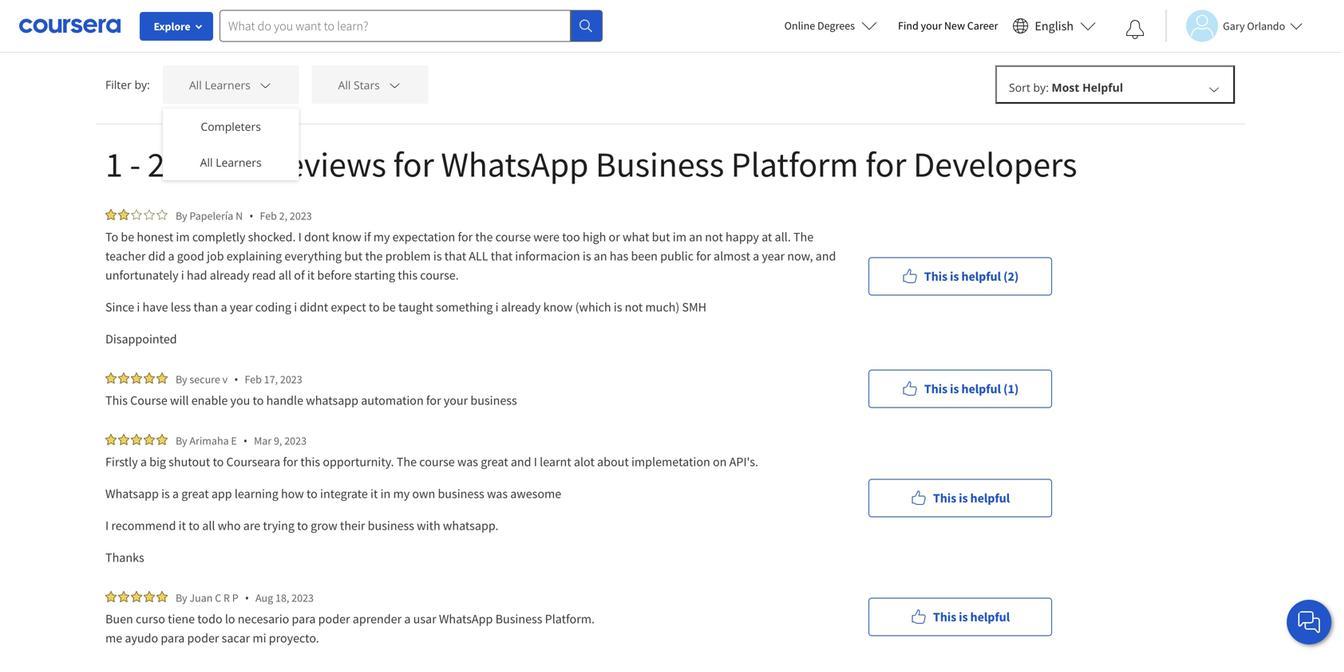 Task type: locate. For each thing, give the bounding box(es) containing it.
the up now,
[[793, 229, 814, 245]]

i left had
[[181, 267, 184, 283]]

by up shutout
[[176, 434, 187, 448]]

were
[[534, 229, 560, 245]]

todo
[[197, 612, 222, 627]]

2023 inside 'by arimaha e • mar 9, 2023'
[[284, 434, 307, 448]]

all left "who"
[[202, 518, 215, 534]]

2023 for this is helpful (2)
[[290, 209, 312, 223]]

0 horizontal spatial course
[[419, 454, 455, 470]]

2 this is helpful from the top
[[933, 610, 1010, 625]]

learners
[[205, 77, 251, 93], [216, 155, 262, 170]]

of
[[189, 142, 218, 186], [294, 267, 305, 283]]

an left has
[[594, 248, 607, 264]]

of down completers
[[189, 142, 218, 186]]

im
[[176, 229, 190, 245], [673, 229, 687, 245]]

dont
[[304, 229, 330, 245]]

course.
[[420, 267, 459, 283]]

gary orlando
[[1223, 19, 1285, 33]]

22 right -
[[147, 142, 182, 186]]

year left coding
[[230, 299, 253, 315]]

• for this is helpful (1)
[[234, 372, 238, 387]]

this
[[398, 267, 418, 283], [300, 454, 320, 470]]

0 vertical spatial was
[[457, 454, 478, 470]]

that
[[444, 248, 466, 264], [491, 248, 513, 264]]

0 horizontal spatial business
[[495, 612, 542, 627]]

im up public
[[673, 229, 687, 245]]

chevron down image inside all learners dropdown button
[[258, 78, 273, 92]]

1 vertical spatial year
[[230, 299, 253, 315]]

v
[[222, 372, 228, 387]]

0 vertical spatial great
[[481, 454, 508, 470]]

1 vertical spatial know
[[543, 299, 573, 315]]

2 im from the left
[[673, 229, 687, 245]]

0 horizontal spatial that
[[444, 248, 466, 264]]

tiene
[[168, 612, 195, 627]]

firstly a big shutout to courseara for this opporturnity. the course was great and i learnt alot about implemetation on api's.
[[105, 454, 758, 470]]

than
[[194, 299, 218, 315]]

taught
[[398, 299, 433, 315]]

1 vertical spatial all
[[279, 267, 291, 283]]

feb inside the by papelería n • feb 2, 2023
[[260, 209, 277, 223]]

1 vertical spatial course
[[419, 454, 455, 470]]

your right automation
[[444, 393, 468, 409]]

unfortunately
[[105, 267, 178, 283]]

course up own
[[419, 454, 455, 470]]

before
[[317, 267, 352, 283]]

1 horizontal spatial it
[[307, 267, 315, 283]]

all learners inside menu item
[[200, 155, 262, 170]]

was up whatsapp.
[[457, 454, 478, 470]]

helpful
[[962, 269, 1001, 285], [962, 381, 1001, 397], [970, 491, 1010, 507], [970, 610, 1010, 625]]

• right n
[[249, 208, 253, 224]]

1 horizontal spatial know
[[543, 299, 573, 315]]

the up all
[[475, 229, 493, 245]]

2 by from the top
[[176, 372, 187, 387]]

2023 inside by juan c r p • aug 18, 2023
[[292, 591, 314, 606]]

know left (which
[[543, 299, 573, 315]]

feb left 2,
[[260, 209, 277, 223]]

1 horizontal spatial i
[[298, 229, 302, 245]]

None search field
[[220, 10, 603, 42]]

career
[[967, 18, 998, 33]]

1 horizontal spatial great
[[481, 454, 508, 470]]

1 vertical spatial the
[[397, 454, 417, 470]]

i left learnt
[[534, 454, 537, 470]]

0 horizontal spatial this
[[300, 454, 320, 470]]

expectation
[[393, 229, 455, 245]]

to left "who"
[[189, 518, 200, 534]]

1 vertical spatial but
[[344, 248, 363, 264]]

1 im from the left
[[176, 229, 190, 245]]

honest
[[137, 229, 173, 245]]

star image
[[131, 209, 142, 220], [144, 209, 155, 220], [156, 209, 168, 220]]

year
[[762, 248, 785, 264], [230, 299, 253, 315]]

18,
[[275, 591, 289, 606]]

but up before
[[344, 248, 363, 264]]

1 horizontal spatial chevron down image
[[388, 78, 402, 92]]

their
[[340, 518, 365, 534]]

this inside this is helpful (1) button
[[924, 381, 948, 397]]

feb left 17,
[[245, 372, 262, 387]]

this is helpful for 9,
[[933, 491, 1010, 507]]

1 vertical spatial your
[[444, 393, 468, 409]]

courseara
[[226, 454, 280, 470]]

feb inside by secure v • feb 17, 2023
[[245, 372, 262, 387]]

the up own
[[397, 454, 417, 470]]

buen curso tiene todo lo necesario para poder aprender a usar whatsapp business platform. me ayudo para poder sacar mi proyecto.
[[105, 612, 595, 647]]

0 vertical spatial it
[[307, 267, 315, 283]]

i inside 'to be honest im completly shocked. i dont know if my expectation for the course were too high or what but im an not happy at all. the teacher did a good job explaining everything but the problem is that all that informacion is an has been public for almost a year now, and unfortunately i had already read all of it before starting this course.'
[[298, 229, 302, 245]]

0 horizontal spatial chevron down image
[[258, 78, 273, 92]]

i left have
[[137, 299, 140, 315]]

new
[[944, 18, 965, 33]]

to right expect
[[369, 299, 380, 315]]

my right "if" in the left top of the page
[[373, 229, 390, 245]]

poder left aprender
[[318, 612, 350, 627]]

much)
[[645, 299, 680, 315]]

0 vertical spatial i
[[298, 229, 302, 245]]

filter
[[105, 77, 132, 92]]

know
[[332, 229, 361, 245], [543, 299, 573, 315]]

1 horizontal spatial the
[[475, 229, 493, 245]]

• right p
[[245, 591, 249, 606]]

1 horizontal spatial not
[[705, 229, 723, 245]]

coding
[[255, 299, 291, 315]]

0 vertical spatial and
[[816, 248, 836, 264]]

chevron down image for stars
[[388, 78, 402, 92]]

a right than
[[221, 299, 227, 315]]

but
[[652, 229, 670, 245], [344, 248, 363, 264]]

business for this course will enable you to handle whatsapp automation for your business
[[471, 393, 517, 409]]

was left the awesome at the bottom
[[487, 486, 508, 502]]

business left platform.
[[495, 612, 542, 627]]

0 vertical spatial all
[[128, 10, 141, 25]]

all
[[128, 10, 141, 25], [279, 267, 291, 283], [202, 518, 215, 534]]

learners up completers
[[205, 77, 251, 93]]

high
[[583, 229, 606, 245]]

did
[[148, 248, 166, 264]]

chevron down image inside "all stars" button
[[388, 78, 402, 92]]

the up starting
[[365, 248, 383, 264]]

shutout
[[169, 454, 210, 470]]

all right by:
[[189, 77, 202, 93]]

feb for this is helpful (1)
[[245, 372, 262, 387]]

find your new career
[[898, 18, 998, 33]]

2 horizontal spatial i
[[534, 454, 537, 470]]

1 22 from the left
[[147, 142, 182, 186]]

1 vertical spatial this is helpful button
[[869, 598, 1052, 637]]

this down problem
[[398, 267, 418, 283]]

0 vertical spatial this is helpful
[[933, 491, 1010, 507]]

by:
[[134, 77, 150, 92]]

chevron down image right stars
[[388, 78, 402, 92]]

read
[[252, 267, 276, 283]]

see
[[105, 10, 125, 25]]

0 vertical spatial the
[[793, 229, 814, 245]]

with
[[417, 518, 440, 534]]

1 vertical spatial all learners
[[200, 155, 262, 170]]

but up public
[[652, 229, 670, 245]]

explore button
[[140, 12, 213, 41]]

by left papelería
[[176, 209, 187, 223]]

that left all
[[444, 248, 466, 264]]

aug
[[255, 591, 273, 606]]

filled star image
[[118, 209, 129, 220], [131, 373, 142, 384], [144, 373, 155, 384], [156, 373, 168, 384], [144, 434, 155, 445], [156, 434, 168, 445], [118, 592, 129, 603], [131, 592, 142, 603], [156, 592, 168, 603]]

2 horizontal spatial star image
[[156, 209, 168, 220]]

disappointed
[[105, 331, 177, 347]]

1 horizontal spatial already
[[501, 299, 541, 315]]

0 horizontal spatial the
[[397, 454, 417, 470]]

all left stars
[[338, 77, 351, 93]]

22 down completers
[[225, 142, 260, 186]]

by up will
[[176, 372, 187, 387]]

chevron down image for learners
[[258, 78, 273, 92]]

already down "job"
[[210, 267, 249, 283]]

and left learnt
[[511, 454, 531, 470]]

this is helpful (1)
[[924, 381, 1019, 397]]

not left much)
[[625, 299, 643, 315]]

problem
[[385, 248, 431, 264]]

i up thanks
[[105, 518, 109, 534]]

2023 right 17,
[[280, 372, 302, 387]]

sacar
[[222, 631, 250, 647]]

2023 inside by secure v • feb 17, 2023
[[280, 372, 302, 387]]

this is helpful (1) button
[[869, 370, 1052, 408]]

im up good
[[176, 229, 190, 245]]

1 vertical spatial poder
[[187, 631, 219, 647]]

my inside 'to be honest im completly shocked. i dont know if my expectation for the course were too high or what but im an not happy at all. the teacher did a good job explaining everything but the problem is that all that informacion is an has been public for almost a year now, and unfortunately i had already read all of it before starting this course.'
[[373, 229, 390, 245]]

secure
[[189, 372, 220, 387]]

or
[[609, 229, 620, 245]]

1 vertical spatial business
[[495, 612, 542, 627]]

the inside 'to be honest im completly shocked. i dont know if my expectation for the course were too high or what but im an not happy at all. the teacher did a good job explaining everything but the problem is that all that informacion is an has been public for almost a year now, and unfortunately i had already read all of it before starting this course.'
[[793, 229, 814, 245]]

necesario
[[238, 612, 289, 627]]

happy
[[726, 229, 759, 245]]

para up 'proyecto.'
[[292, 612, 316, 627]]

1 vertical spatial the
[[365, 248, 383, 264]]

3 by from the top
[[176, 434, 187, 448]]

your right "find"
[[921, 18, 942, 33]]

1 horizontal spatial an
[[689, 229, 703, 245]]

0 horizontal spatial of
[[189, 142, 218, 186]]

platform.
[[545, 612, 595, 627]]

0 horizontal spatial all
[[128, 10, 141, 25]]

1 horizontal spatial all
[[202, 518, 215, 534]]

0 horizontal spatial star image
[[131, 209, 142, 220]]

and right now,
[[816, 248, 836, 264]]

1 this is helpful button from the top
[[869, 479, 1052, 518]]

that right all
[[491, 248, 513, 264]]

0 horizontal spatial was
[[457, 454, 478, 470]]

helpful inside button
[[962, 381, 1001, 397]]

• right v
[[234, 372, 238, 387]]

chevron down image
[[258, 78, 273, 92], [388, 78, 402, 92], [1207, 82, 1221, 96]]

1 horizontal spatial your
[[921, 18, 942, 33]]

whatsapp right usar
[[439, 612, 493, 627]]

• right e
[[243, 433, 248, 449]]

arimaha
[[189, 434, 229, 448]]

0 vertical spatial feb
[[260, 209, 277, 223]]

4 by from the top
[[176, 591, 187, 606]]

completers menu item
[[163, 109, 299, 144]]

2023 right the 9,
[[284, 434, 307, 448]]

1 vertical spatial i
[[534, 454, 537, 470]]

great left learnt
[[481, 454, 508, 470]]

0 horizontal spatial poder
[[187, 631, 219, 647]]

1 vertical spatial this
[[300, 454, 320, 470]]

1 horizontal spatial im
[[673, 229, 687, 245]]

1 vertical spatial it
[[370, 486, 378, 502]]

to be honest im completly shocked. i dont know if my expectation for the course were too high or what but im an not happy at all. the teacher did a good job explaining everything but the problem is that all that informacion is an has been public for almost a year now, and unfortunately i had already read all of it before starting this course.
[[105, 229, 839, 283]]

by inside by juan c r p • aug 18, 2023
[[176, 591, 187, 606]]

an
[[689, 229, 703, 245], [594, 248, 607, 264]]

job
[[207, 248, 224, 264]]

by for 9,
[[176, 434, 187, 448]]

to left "grow" on the left bottom
[[297, 518, 308, 534]]

it down everything
[[307, 267, 315, 283]]

1 horizontal spatial that
[[491, 248, 513, 264]]

all right read
[[279, 267, 291, 283]]

1 vertical spatial whatsapp
[[439, 612, 493, 627]]

1 vertical spatial great
[[181, 486, 209, 502]]

business up what
[[596, 142, 724, 186]]

have
[[142, 299, 168, 315]]

• for this is helpful
[[243, 433, 248, 449]]

of down everything
[[294, 267, 305, 283]]

0 vertical spatial business
[[471, 393, 517, 409]]

business inside buen curso tiene todo lo necesario para poder aprender a usar whatsapp business platform. me ayudo para poder sacar mi proyecto.
[[495, 612, 542, 627]]

find
[[898, 18, 919, 33]]

all inside menu item
[[200, 155, 213, 170]]

year down at
[[762, 248, 785, 264]]

gary orlando button
[[1166, 10, 1303, 42]]

almost
[[714, 248, 750, 264]]

all left 5
[[128, 10, 141, 25]]

by inside by secure v • feb 17, 2023
[[176, 372, 187, 387]]

helpful for •
[[970, 610, 1010, 625]]

1 horizontal spatial poder
[[318, 612, 350, 627]]

all learners
[[189, 77, 251, 93], [200, 155, 262, 170]]

1 horizontal spatial course
[[495, 229, 531, 245]]

0 horizontal spatial and
[[511, 454, 531, 470]]

1 vertical spatial my
[[393, 486, 410, 502]]

it right the recommend
[[179, 518, 186, 534]]

online
[[784, 18, 815, 33]]

helpful inside button
[[962, 269, 1001, 285]]

chevron down image down gary orlando dropdown button
[[1207, 82, 1221, 96]]

a left usar
[[404, 612, 411, 627]]

menu
[[163, 109, 299, 180]]

1 horizontal spatial be
[[382, 299, 396, 315]]

1 by from the top
[[176, 209, 187, 223]]

all learners down completers menu item
[[200, 155, 262, 170]]

my right in
[[393, 486, 410, 502]]

poder down todo
[[187, 631, 219, 647]]

whatsapp up were
[[441, 142, 589, 186]]

1 horizontal spatial this
[[398, 267, 418, 283]]

this inside 'to be honest im completly shocked. i dont know if my expectation for the course were too high or what but im an not happy at all. the teacher did a good job explaining everything but the problem is that all that informacion is an has been public for almost a year now, and unfortunately i had already read all of it before starting this course.'
[[398, 267, 418, 283]]

helpful for 2,
[[962, 269, 1001, 285]]

by inside the by papelería n • feb 2, 2023
[[176, 209, 187, 223]]

all inside dropdown button
[[189, 77, 202, 93]]

to down arimaha
[[213, 454, 224, 470]]

course left were
[[495, 229, 531, 245]]

reviews
[[179, 10, 222, 25]]

0 horizontal spatial be
[[121, 229, 134, 245]]

by
[[176, 209, 187, 223], [176, 372, 187, 387], [176, 434, 187, 448], [176, 591, 187, 606]]

0 vertical spatial your
[[921, 18, 942, 33]]

1 vertical spatial para
[[161, 631, 185, 647]]

0 horizontal spatial it
[[179, 518, 186, 534]]

chevron down image up completers menu item
[[258, 78, 273, 92]]

teacher
[[105, 248, 146, 264]]

by left juan
[[176, 591, 187, 606]]

filled star image
[[105, 209, 117, 220], [105, 373, 117, 384], [118, 373, 129, 384], [105, 434, 117, 445], [118, 434, 129, 445], [131, 434, 142, 445], [105, 592, 117, 603], [144, 592, 155, 603]]

by inside 'by arimaha e • mar 9, 2023'
[[176, 434, 187, 448]]

all learners up completers
[[189, 77, 251, 93]]

learners down completers menu item
[[216, 155, 262, 170]]

0 vertical spatial but
[[652, 229, 670, 245]]

all inside button
[[338, 77, 351, 93]]

0 vertical spatial this
[[398, 267, 418, 283]]

it left in
[[370, 486, 378, 502]]

0 vertical spatial year
[[762, 248, 785, 264]]

already
[[210, 267, 249, 283], [501, 299, 541, 315]]

developers
[[913, 142, 1077, 186]]

1 vertical spatial already
[[501, 299, 541, 315]]

an up public
[[689, 229, 703, 245]]

2023 inside the by papelería n • feb 2, 2023
[[290, 209, 312, 223]]

1 vertical spatial an
[[594, 248, 607, 264]]

0 horizontal spatial my
[[373, 229, 390, 245]]

this up how
[[300, 454, 320, 470]]

automation
[[361, 393, 424, 409]]

0 horizontal spatial but
[[344, 248, 363, 264]]

1 vertical spatial learners
[[216, 155, 262, 170]]

0 horizontal spatial an
[[594, 248, 607, 264]]

0 horizontal spatial already
[[210, 267, 249, 283]]

all learners button
[[163, 65, 299, 104]]

1 that from the left
[[444, 248, 466, 264]]

0 vertical spatial know
[[332, 229, 361, 245]]

0 vertical spatial para
[[292, 612, 316, 627]]

i left the dont
[[298, 229, 302, 245]]

this
[[924, 269, 948, 285], [924, 381, 948, 397], [105, 393, 128, 409], [933, 491, 956, 507], [933, 610, 956, 625]]

all down completers
[[200, 155, 213, 170]]

2 this is helpful button from the top
[[869, 598, 1052, 637]]

0 vertical spatial this is helpful button
[[869, 479, 1052, 518]]

2023 right 18,
[[292, 591, 314, 606]]

1 horizontal spatial 22
[[225, 142, 260, 186]]

poder
[[318, 612, 350, 627], [187, 631, 219, 647]]

this inside this is helpful (2) button
[[924, 269, 948, 285]]

1 this is helpful from the top
[[933, 491, 1010, 507]]

i
[[298, 229, 302, 245], [534, 454, 537, 470], [105, 518, 109, 534]]

too
[[562, 229, 580, 245]]

helpful for 9,
[[970, 491, 1010, 507]]

all inside 'to be honest im completly shocked. i dont know if my expectation for the course were too high or what but im an not happy at all. the teacher did a good job explaining everything but the problem is that all that informacion is an has been public for almost a year now, and unfortunately i had already read all of it before starting this course.'
[[279, 267, 291, 283]]

0 vertical spatial all learners
[[189, 77, 251, 93]]

learnt
[[540, 454, 571, 470]]

1 horizontal spatial and
[[816, 248, 836, 264]]

para down tiene
[[161, 631, 185, 647]]

1 vertical spatial be
[[382, 299, 396, 315]]

0 vertical spatial be
[[121, 229, 134, 245]]

be left taught
[[382, 299, 396, 315]]

already right something
[[501, 299, 541, 315]]

0 horizontal spatial im
[[176, 229, 190, 245]]

1 vertical spatial and
[[511, 454, 531, 470]]

has
[[610, 248, 628, 264]]

business for i recommend it to all who are trying to grow their business with whatsapp.
[[368, 518, 414, 534]]

great left app
[[181, 486, 209, 502]]

was
[[457, 454, 478, 470], [487, 486, 508, 502]]

usar
[[413, 612, 436, 627]]

about
[[597, 454, 629, 470]]

all stars
[[338, 77, 380, 93]]

2023 right 2,
[[290, 209, 312, 223]]

2023 for this is helpful (1)
[[280, 372, 302, 387]]

whatsapp
[[306, 393, 358, 409]]

explore
[[154, 19, 190, 34]]

business
[[596, 142, 724, 186], [495, 612, 542, 627]]

will
[[170, 393, 189, 409]]

1 horizontal spatial star image
[[144, 209, 155, 220]]

be right to
[[121, 229, 134, 245]]

not up the almost
[[705, 229, 723, 245]]

feb
[[260, 209, 277, 223], [245, 372, 262, 387]]

know left "if" in the left top of the page
[[332, 229, 361, 245]]

2 horizontal spatial chevron down image
[[1207, 82, 1221, 96]]



Task type: vqa. For each thing, say whether or not it's contained in the screenshot.
bottom all learners
yes



Task type: describe. For each thing, give the bounding box(es) containing it.
2 22 from the left
[[225, 142, 260, 186]]

expect
[[331, 299, 366, 315]]

on
[[713, 454, 727, 470]]

0 horizontal spatial year
[[230, 299, 253, 315]]

in
[[380, 486, 391, 502]]

0 vertical spatial an
[[689, 229, 703, 245]]

a right did
[[168, 248, 175, 264]]

had
[[187, 267, 207, 283]]

• for this is helpful (2)
[[249, 208, 253, 224]]

know inside 'to be honest im completly shocked. i dont know if my expectation for the course were too high or what but im an not happy at all. the teacher did a good job explaining everything but the problem is that all that informacion is an has been public for almost a year now, and unfortunately i had already read all of it before starting this course.'
[[332, 229, 361, 245]]

c
[[215, 591, 221, 606]]

1 horizontal spatial business
[[596, 142, 724, 186]]

juan
[[189, 591, 213, 606]]

0 horizontal spatial para
[[161, 631, 185, 647]]

0 vertical spatial whatsapp
[[441, 142, 589, 186]]

1 star image from the left
[[131, 209, 142, 220]]

how
[[281, 486, 304, 502]]

chat with us image
[[1297, 610, 1322, 635]]

since i have less than a year coding i didnt expect to be taught something i already know (which is not much) smh
[[105, 299, 707, 315]]

1 horizontal spatial but
[[652, 229, 670, 245]]

i right something
[[495, 299, 499, 315]]

all for "all stars" button
[[338, 77, 351, 93]]

is inside button
[[950, 269, 959, 285]]

lo
[[225, 612, 235, 627]]

1 vertical spatial was
[[487, 486, 508, 502]]

by for •
[[176, 591, 187, 606]]

9,
[[274, 434, 282, 448]]

platform
[[731, 142, 859, 186]]

a left big
[[140, 454, 147, 470]]

a inside buen curso tiene todo lo necesario para poder aprender a usar whatsapp business platform. me ayudo para poder sacar mi proyecto.
[[404, 612, 411, 627]]

0 horizontal spatial the
[[365, 248, 383, 264]]

this for (1)
[[924, 381, 948, 397]]

all inside see all 5 star reviews button
[[128, 10, 141, 25]]

aprender
[[353, 612, 402, 627]]

online degrees button
[[772, 8, 890, 43]]

2023 for this is helpful
[[284, 434, 307, 448]]

mar
[[254, 434, 272, 448]]

learning
[[235, 486, 278, 502]]

year inside 'to be honest im completly shocked. i dont know if my expectation for the course were too high or what but im an not happy at all. the teacher did a good job explaining everything but the problem is that all that informacion is an has been public for almost a year now, and unfortunately i had already read all of it before starting this course.'
[[762, 248, 785, 264]]

whatsapp
[[105, 486, 159, 502]]

2 vertical spatial all
[[202, 518, 215, 534]]

completers
[[201, 119, 261, 134]]

degrees
[[818, 18, 855, 33]]

orlando
[[1247, 19, 1285, 33]]

reviews
[[267, 142, 386, 186]]

by for 17,
[[176, 372, 187, 387]]

3 star image from the left
[[156, 209, 168, 220]]

whatsapp inside buen curso tiene todo lo necesario para poder aprender a usar whatsapp business platform. me ayudo para poder sacar mi proyecto.
[[439, 612, 493, 627]]

find your new career link
[[890, 16, 1006, 36]]

5
[[144, 10, 151, 25]]

are
[[243, 518, 260, 534]]

everything
[[285, 248, 342, 264]]

awesome
[[510, 486, 561, 502]]

all learners inside dropdown button
[[189, 77, 251, 93]]

a down shutout
[[172, 486, 179, 502]]

already inside 'to be honest im completly shocked. i dont know if my expectation for the course were too high or what but im an not happy at all. the teacher did a good job explaining everything but the problem is that all that informacion is an has been public for almost a year now, and unfortunately i had already read all of it before starting this course.'
[[210, 267, 249, 283]]

2 horizontal spatial it
[[370, 486, 378, 502]]

ayudo
[[125, 631, 158, 647]]

public
[[660, 248, 694, 264]]

0 horizontal spatial not
[[625, 299, 643, 315]]

show notifications image
[[1126, 20, 1145, 39]]

firstly
[[105, 454, 138, 470]]

0 horizontal spatial i
[[105, 518, 109, 534]]

i left didnt
[[294, 299, 297, 315]]

papelería
[[189, 209, 233, 223]]

0 horizontal spatial your
[[444, 393, 468, 409]]

stars
[[354, 77, 380, 93]]

not inside 'to be honest im completly shocked. i dont know if my expectation for the course were too high or what but im an not happy at all. the teacher did a good job explaining everything but the problem is that all that informacion is an has been public for almost a year now, and unfortunately i had already read all of it before starting this course.'
[[705, 229, 723, 245]]

1 horizontal spatial my
[[393, 486, 410, 502]]

r
[[224, 591, 230, 606]]

a down the happy
[[753, 248, 759, 264]]

0 horizontal spatial great
[[181, 486, 209, 502]]

see all 5 star reviews button
[[105, 0, 238, 45]]

i recommend it to all who are trying to grow their business with whatsapp.
[[105, 518, 499, 534]]

course
[[130, 393, 167, 409]]

all learners menu item
[[163, 144, 299, 180]]

this is helpful button for 9,
[[869, 479, 1052, 518]]

api's.
[[729, 454, 758, 470]]

this for enable
[[105, 393, 128, 409]]

explaining
[[227, 248, 282, 264]]

0 vertical spatial the
[[475, 229, 493, 245]]

feb for this is helpful (2)
[[260, 209, 277, 223]]

of inside 'to be honest im completly shocked. i dont know if my expectation for the course were too high or what but im an not happy at all. the teacher did a good job explaining everything but the problem is that all that informacion is an has been public for almost a year now, and unfortunately i had already read all of it before starting this course.'
[[294, 267, 305, 283]]

whatsapp is a great app learning how to integrate it in my own business was awesome
[[105, 486, 561, 502]]

and inside 'to be honest im completly shocked. i dont know if my expectation for the course were too high or what but im an not happy at all. the teacher did a good job explaining everything but the problem is that all that informacion is an has been public for almost a year now, and unfortunately i had already read all of it before starting this course.'
[[816, 248, 836, 264]]

2 star image from the left
[[144, 209, 155, 220]]

by for 2,
[[176, 209, 187, 223]]

mi
[[253, 631, 266, 647]]

learners inside menu item
[[216, 155, 262, 170]]

something
[[436, 299, 493, 315]]

course inside 'to be honest im completly shocked. i dont know if my expectation for the course were too high or what but im an not happy at all. the teacher did a good job explaining everything but the problem is that all that informacion is an has been public for almost a year now, and unfortunately i had already read all of it before starting this course.'
[[495, 229, 531, 245]]

by arimaha e • mar 9, 2023
[[176, 433, 307, 449]]

english button
[[1006, 0, 1103, 52]]

buen
[[105, 612, 133, 627]]

e
[[231, 434, 237, 448]]

proyecto.
[[269, 631, 319, 647]]

this is helpful for •
[[933, 610, 1010, 625]]

all
[[469, 248, 488, 264]]

handle
[[266, 393, 303, 409]]

i inside 'to be honest im completly shocked. i dont know if my expectation for the course were too high or what but im an not happy at all. the teacher did a good job explaining everything but the problem is that all that informacion is an has been public for almost a year now, and unfortunately i had already read all of it before starting this course.'
[[181, 267, 184, 283]]

2,
[[279, 209, 288, 223]]

1 horizontal spatial para
[[292, 612, 316, 627]]

to right how
[[307, 486, 318, 502]]

to
[[105, 229, 118, 245]]

it inside 'to be honest im completly shocked. i dont know if my expectation for the course were too high or what but im an not happy at all. the teacher did a good job explaining everything but the problem is that all that informacion is an has been public for almost a year now, and unfortunately i had already read all of it before starting this course.'
[[307, 267, 315, 283]]

good
[[177, 248, 204, 264]]

all stars button
[[312, 65, 428, 104]]

coursera image
[[19, 13, 121, 39]]

What do you want to learn? text field
[[220, 10, 571, 42]]

menu containing completers
[[163, 109, 299, 180]]

1
[[105, 142, 123, 186]]

1 vertical spatial business
[[438, 486, 484, 502]]

all for all learners dropdown button at the left top
[[189, 77, 202, 93]]

this is helpful button for •
[[869, 598, 1052, 637]]

star
[[153, 10, 176, 25]]

2 that from the left
[[491, 248, 513, 264]]

be inside 'to be honest im completly shocked. i dont know if my expectation for the course were too high or what but im an not happy at all. the teacher did a good job explaining everything but the problem is that all that informacion is an has been public for almost a year now, and unfortunately i had already read all of it before starting this course.'
[[121, 229, 134, 245]]

0 vertical spatial poder
[[318, 612, 350, 627]]

is inside button
[[950, 381, 959, 397]]

(2)
[[1004, 269, 1019, 285]]

helpful for 17,
[[962, 381, 1001, 397]]

by juan c r p • aug 18, 2023
[[176, 591, 314, 606]]

17,
[[264, 372, 278, 387]]

online degrees
[[784, 18, 855, 33]]

enable
[[191, 393, 228, 409]]

own
[[412, 486, 435, 502]]

2 vertical spatial it
[[179, 518, 186, 534]]

been
[[631, 248, 658, 264]]

0 vertical spatial of
[[189, 142, 218, 186]]

english
[[1035, 18, 1074, 34]]

you
[[230, 393, 250, 409]]

starting
[[354, 267, 395, 283]]

this for (2)
[[924, 269, 948, 285]]

who
[[218, 518, 241, 534]]

recommend
[[111, 518, 176, 534]]

learners inside dropdown button
[[205, 77, 251, 93]]

to right you
[[253, 393, 264, 409]]

filter by:
[[105, 77, 150, 92]]

at
[[762, 229, 772, 245]]

this is helpful (2)
[[924, 269, 1019, 285]]

(which
[[575, 299, 611, 315]]

-
[[130, 142, 141, 186]]



